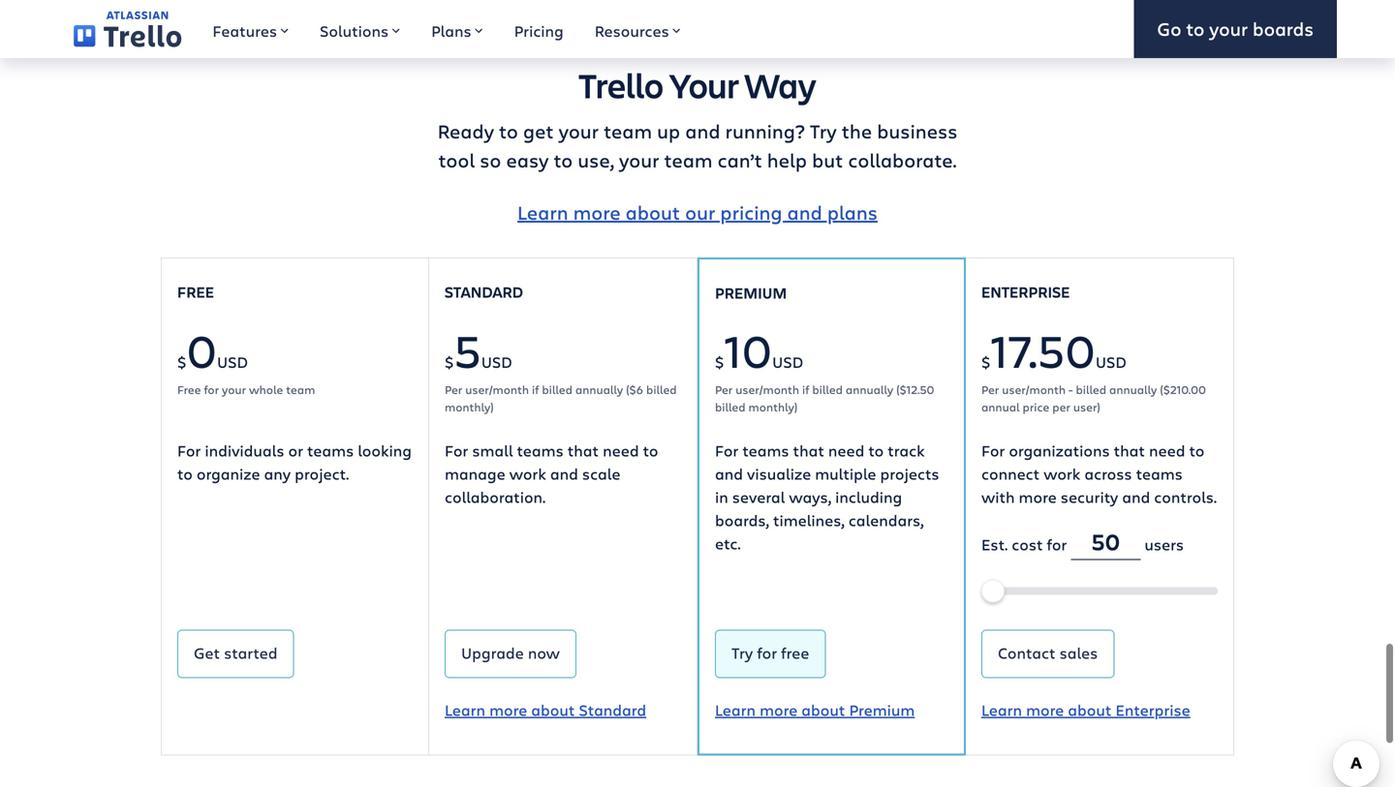 Task type: vqa. For each thing, say whether or not it's contained in the screenshot.
search icon
no



Task type: locate. For each thing, give the bounding box(es) containing it.
to down ($6
[[643, 440, 658, 461]]

per down 5
[[445, 382, 462, 398]]

to left use,
[[554, 147, 573, 173]]

user/month inside '$ 17.50 usd per user/month - billed annually ($210.00 annual price per user)'
[[1002, 382, 1066, 398]]

2 that from the left
[[793, 440, 825, 461]]

user/month down 5
[[465, 382, 529, 398]]

annually inside $ 10 usd per user/month if billed annually ($12.50 billed monthly)
[[846, 382, 894, 398]]

if for 10
[[802, 382, 809, 398]]

business
[[877, 118, 958, 144]]

billed right ($6
[[646, 382, 677, 398]]

1 horizontal spatial if
[[802, 382, 809, 398]]

work inside for organizations that need to connect work across teams with more security and controls.
[[1044, 464, 1081, 484]]

billed for 17.50
[[1076, 382, 1107, 398]]

whole
[[249, 382, 283, 398]]

3 that from the left
[[1114, 440, 1145, 461]]

2 horizontal spatial for
[[1047, 534, 1067, 555]]

trello
[[579, 62, 664, 108]]

user/month inside $ 10 usd per user/month if billed annually ($12.50 billed monthly)
[[736, 382, 799, 398]]

go to your boards
[[1157, 16, 1314, 41]]

0
[[186, 319, 217, 381]]

and up in
[[715, 464, 743, 484]]

that up scale
[[568, 440, 599, 461]]

$ inside $ 0 usd free for your whole team
[[177, 352, 186, 372]]

2 per from the left
[[715, 382, 733, 398]]

about left our
[[626, 199, 680, 225]]

3 for from the left
[[715, 440, 739, 461]]

1 horizontal spatial work
[[1044, 464, 1081, 484]]

free up '0'
[[177, 282, 214, 302]]

1 vertical spatial team
[[664, 147, 713, 173]]

1 need from the left
[[603, 440, 639, 461]]

teams up project.
[[307, 440, 354, 461]]

per inside $ 5 usd per user/month if billed annually ($6 billed monthly)
[[445, 382, 462, 398]]

billed inside '$ 17.50 usd per user/month - billed annually ($210.00 annual price per user)'
[[1076, 382, 1107, 398]]

0 horizontal spatial for
[[204, 382, 219, 398]]

billed up multiple
[[812, 382, 843, 398]]

monthly) inside $ 10 usd per user/month if billed annually ($12.50 billed monthly)
[[749, 399, 798, 415]]

per inside $ 10 usd per user/month if billed annually ($12.50 billed monthly)
[[715, 382, 733, 398]]

0 horizontal spatial need
[[603, 440, 639, 461]]

that up 'visualize'
[[793, 440, 825, 461]]

1 usd from the left
[[217, 352, 248, 372]]

2 vertical spatial for
[[757, 643, 777, 664]]

work up collaboration.
[[509, 464, 546, 484]]

($6
[[626, 382, 643, 398]]

need up multiple
[[828, 440, 865, 461]]

2 horizontal spatial team
[[664, 147, 713, 173]]

and
[[685, 118, 721, 144], [787, 199, 823, 225], [550, 464, 578, 484], [715, 464, 743, 484], [1122, 487, 1151, 508]]

to inside for small teams that need to manage work and scale collaboration.
[[643, 440, 658, 461]]

3 user/month from the left
[[1002, 382, 1066, 398]]

need for for teams that need to track and visualize multiple projects in several ways, including boards, timelines, calendars, etc.
[[828, 440, 865, 461]]

for
[[204, 382, 219, 398], [1047, 534, 1067, 555], [757, 643, 777, 664]]

1 horizontal spatial monthly)
[[749, 399, 798, 415]]

per
[[445, 382, 462, 398], [715, 382, 733, 398], [982, 382, 999, 398]]

free inside $ 0 usd free for your whole team
[[177, 382, 201, 398]]

monthly) down the 10
[[749, 399, 798, 415]]

1 if from the left
[[532, 382, 539, 398]]

about for premium
[[802, 700, 845, 721]]

teams right small
[[517, 440, 564, 461]]

free
[[177, 282, 214, 302], [177, 382, 201, 398]]

looking
[[358, 440, 412, 461]]

1 for from the left
[[177, 440, 201, 461]]

to up controls.
[[1189, 440, 1205, 461]]

per for 17.50
[[982, 382, 999, 398]]

for inside for teams that need to track and visualize multiple projects in several ways, including boards, timelines, calendars, etc.
[[715, 440, 739, 461]]

usd inside '$ 17.50 usd per user/month - billed annually ($210.00 annual price per user)'
[[1096, 352, 1127, 372]]

monthly)
[[445, 399, 494, 415], [749, 399, 798, 415]]

including
[[835, 487, 902, 508]]

2 for from the left
[[445, 440, 468, 461]]

1 that from the left
[[568, 440, 599, 461]]

try left "free"
[[732, 643, 753, 664]]

team left up
[[604, 118, 652, 144]]

about down 'sales'
[[1068, 700, 1112, 721]]

0 horizontal spatial standard
[[445, 282, 523, 302]]

1 work from the left
[[509, 464, 546, 484]]

across
[[1085, 464, 1132, 484]]

$ 10 usd per user/month if billed annually ($12.50 billed monthly)
[[715, 319, 935, 415]]

0 horizontal spatial annually
[[576, 382, 623, 398]]

4 usd from the left
[[1096, 352, 1127, 372]]

monthly) up small
[[445, 399, 494, 415]]

but
[[812, 147, 843, 173]]

need inside for organizations that need to connect work across teams with more security and controls.
[[1149, 440, 1186, 461]]

1 annually from the left
[[576, 382, 623, 398]]

about for enterprise
[[1068, 700, 1112, 721]]

if
[[532, 382, 539, 398], [802, 382, 809, 398]]

timelines,
[[773, 510, 845, 531]]

need inside for teams that need to track and visualize multiple projects in several ways, including boards, timelines, calendars, etc.
[[828, 440, 865, 461]]

2 need from the left
[[828, 440, 865, 461]]

atlassian trello image
[[74, 11, 182, 47]]

about for standard
[[531, 700, 575, 721]]

to right "go"
[[1187, 16, 1205, 41]]

0 vertical spatial premium
[[715, 283, 787, 303]]

more down try for free link
[[760, 700, 798, 721]]

that inside for organizations that need to connect work across teams with more security and controls.
[[1114, 440, 1145, 461]]

for right cost
[[1047, 534, 1067, 555]]

your
[[1210, 16, 1248, 41], [559, 118, 599, 144], [619, 147, 659, 173], [222, 382, 246, 398]]

user/month inside $ 5 usd per user/month if billed annually ($6 billed monthly)
[[465, 382, 529, 398]]

the
[[842, 118, 872, 144]]

and inside for organizations that need to connect work across teams with more security and controls.
[[1122, 487, 1151, 508]]

user/month
[[465, 382, 529, 398], [736, 382, 799, 398], [1002, 382, 1066, 398]]

so
[[480, 147, 501, 173]]

team right whole
[[286, 382, 315, 398]]

learn for learn more about standard
[[445, 700, 486, 721]]

0 horizontal spatial if
[[532, 382, 539, 398]]

if inside $ 10 usd per user/month if billed annually ($12.50 billed monthly)
[[802, 382, 809, 398]]

annually inside '$ 17.50 usd per user/month - billed annually ($210.00 annual price per user)'
[[1110, 382, 1157, 398]]

about down now
[[531, 700, 575, 721]]

1 horizontal spatial user/month
[[736, 382, 799, 398]]

more inside for organizations that need to connect work across teams with more security and controls.
[[1019, 487, 1057, 508]]

learn for learn more about enterprise
[[982, 700, 1022, 721]]

learn down easy
[[518, 199, 568, 225]]

4 for from the left
[[982, 440, 1005, 461]]

team down up
[[664, 147, 713, 173]]

0 vertical spatial team
[[604, 118, 652, 144]]

est. cost for
[[982, 534, 1067, 555]]

2 work from the left
[[1044, 464, 1081, 484]]

1 vertical spatial standard
[[579, 700, 646, 721]]

for up the manage
[[445, 440, 468, 461]]

learn down try for free link
[[715, 700, 756, 721]]

user/month up price
[[1002, 382, 1066, 398]]

usd inside $ 10 usd per user/month if billed annually ($12.50 billed monthly)
[[772, 352, 803, 372]]

0 vertical spatial for
[[204, 382, 219, 398]]

1 vertical spatial free
[[177, 382, 201, 398]]

and right up
[[685, 118, 721, 144]]

billed up "user)"
[[1076, 382, 1107, 398]]

get
[[523, 118, 554, 144]]

2 horizontal spatial per
[[982, 382, 999, 398]]

try up but
[[810, 118, 837, 144]]

$ 5 usd per user/month if billed annually ($6 billed monthly)
[[445, 319, 677, 415]]

to inside for organizations that need to connect work across teams with more security and controls.
[[1189, 440, 1205, 461]]

to
[[1187, 16, 1205, 41], [499, 118, 518, 144], [554, 147, 573, 173], [643, 440, 658, 461], [869, 440, 884, 461], [1189, 440, 1205, 461], [177, 464, 193, 484]]

1 horizontal spatial team
[[604, 118, 652, 144]]

0 horizontal spatial monthly)
[[445, 399, 494, 415]]

2 usd from the left
[[481, 352, 512, 372]]

more for learn more about premium
[[760, 700, 798, 721]]

about
[[626, 199, 680, 225], [531, 700, 575, 721], [802, 700, 845, 721], [1068, 700, 1112, 721]]

($210.00
[[1160, 382, 1206, 398]]

premium
[[715, 283, 787, 303], [849, 700, 915, 721]]

2 horizontal spatial that
[[1114, 440, 1145, 461]]

monthly) for 5
[[445, 399, 494, 415]]

user/month down the 10
[[736, 382, 799, 398]]

cost
[[1012, 534, 1043, 555]]

annually left ($6
[[576, 382, 623, 398]]

teams up 'visualize'
[[743, 440, 789, 461]]

enterprise
[[982, 282, 1070, 302], [1116, 700, 1191, 721]]

1 horizontal spatial for
[[757, 643, 777, 664]]

est.
[[982, 534, 1008, 555]]

user/month for 10
[[736, 382, 799, 398]]

pricing
[[514, 20, 564, 41]]

1 vertical spatial premium
[[849, 700, 915, 721]]

3 need from the left
[[1149, 440, 1186, 461]]

3 usd from the left
[[772, 352, 803, 372]]

annually for 17.50
[[1110, 382, 1157, 398]]

0 horizontal spatial try
[[732, 643, 753, 664]]

3 $ from the left
[[715, 352, 724, 372]]

and left scale
[[550, 464, 578, 484]]

resources button
[[579, 0, 696, 58]]

1 horizontal spatial annually
[[846, 382, 894, 398]]

0 horizontal spatial enterprise
[[982, 282, 1070, 302]]

1 horizontal spatial that
[[793, 440, 825, 461]]

resources
[[595, 20, 669, 41]]

0 horizontal spatial work
[[509, 464, 546, 484]]

2 horizontal spatial need
[[1149, 440, 1186, 461]]

usd inside $ 0 usd free for your whole team
[[217, 352, 248, 372]]

1 monthly) from the left
[[445, 399, 494, 415]]

security
[[1061, 487, 1119, 508]]

2 horizontal spatial annually
[[1110, 382, 1157, 398]]

team for your
[[604, 118, 652, 144]]

contact
[[998, 643, 1056, 664]]

ready
[[438, 118, 494, 144]]

2 $ from the left
[[445, 352, 454, 372]]

if up for small teams that need to manage work and scale collaboration.
[[532, 382, 539, 398]]

free down '0'
[[177, 382, 201, 398]]

annually left ($12.50
[[846, 382, 894, 398]]

3 annually from the left
[[1110, 382, 1157, 398]]

work down organizations
[[1044, 464, 1081, 484]]

1 horizontal spatial need
[[828, 440, 865, 461]]

2 monthly) from the left
[[749, 399, 798, 415]]

for inside for individuals or teams looking to organize any project.
[[177, 440, 201, 461]]

learn down upgrade
[[445, 700, 486, 721]]

Users number field
[[1071, 525, 1141, 560]]

teams
[[307, 440, 354, 461], [517, 440, 564, 461], [743, 440, 789, 461], [1136, 464, 1183, 484]]

$ for 17.50
[[982, 352, 991, 372]]

4 $ from the left
[[982, 352, 991, 372]]

for up organize
[[177, 440, 201, 461]]

2 annually from the left
[[846, 382, 894, 398]]

for inside try for free link
[[757, 643, 777, 664]]

0 vertical spatial try
[[810, 118, 837, 144]]

annually
[[576, 382, 623, 398], [846, 382, 894, 398], [1110, 382, 1157, 398]]

solutions
[[320, 20, 389, 41]]

$ for 10
[[715, 352, 724, 372]]

if inside $ 5 usd per user/month if billed annually ($6 billed monthly)
[[532, 382, 539, 398]]

try for free
[[732, 643, 810, 664]]

1 horizontal spatial per
[[715, 382, 733, 398]]

1 vertical spatial for
[[1047, 534, 1067, 555]]

for left "free"
[[757, 643, 777, 664]]

features
[[213, 20, 277, 41]]

2 free from the top
[[177, 382, 201, 398]]

for small teams that need to manage work and scale collaboration.
[[445, 440, 658, 508]]

1 user/month from the left
[[465, 382, 529, 398]]

more down the contact sales link
[[1026, 700, 1064, 721]]

your inside 'link'
[[1210, 16, 1248, 41]]

about down "free"
[[802, 700, 845, 721]]

2 user/month from the left
[[736, 382, 799, 398]]

0 horizontal spatial that
[[568, 440, 599, 461]]

-
[[1069, 382, 1073, 398]]

try
[[810, 118, 837, 144], [732, 643, 753, 664]]

our
[[685, 199, 715, 225]]

learn
[[518, 199, 568, 225], [445, 700, 486, 721], [715, 700, 756, 721], [982, 700, 1022, 721]]

per down the 10
[[715, 382, 733, 398]]

need up controls.
[[1149, 440, 1186, 461]]

about for our
[[626, 199, 680, 225]]

need for for organizations that need to connect work across teams with more security and controls.
[[1149, 440, 1186, 461]]

your left whole
[[222, 382, 246, 398]]

per inside '$ 17.50 usd per user/month - billed annually ($210.00 annual price per user)'
[[982, 382, 999, 398]]

learn for learn more about premium
[[715, 700, 756, 721]]

standard
[[445, 282, 523, 302], [579, 700, 646, 721]]

need up scale
[[603, 440, 639, 461]]

that up across on the bottom of page
[[1114, 440, 1145, 461]]

0 vertical spatial standard
[[445, 282, 523, 302]]

billed
[[542, 382, 573, 398], [646, 382, 677, 398], [812, 382, 843, 398], [1076, 382, 1107, 398], [715, 399, 746, 415]]

learn more about premium link
[[715, 699, 915, 722]]

billed left ($6
[[542, 382, 573, 398]]

1 horizontal spatial try
[[810, 118, 837, 144]]

way
[[745, 62, 816, 108]]

2 if from the left
[[802, 382, 809, 398]]

0 horizontal spatial team
[[286, 382, 315, 398]]

$
[[177, 352, 186, 372], [445, 352, 454, 372], [715, 352, 724, 372], [982, 352, 991, 372]]

for inside for small teams that need to manage work and scale collaboration.
[[445, 440, 468, 461]]

that inside for teams that need to track and visualize multiple projects in several ways, including boards, timelines, calendars, etc.
[[793, 440, 825, 461]]

usd inside $ 5 usd per user/month if billed annually ($6 billed monthly)
[[481, 352, 512, 372]]

0 vertical spatial free
[[177, 282, 214, 302]]

1 per from the left
[[445, 382, 462, 398]]

for up in
[[715, 440, 739, 461]]

2 horizontal spatial user/month
[[1002, 382, 1066, 398]]

your inside $ 0 usd free for your whole team
[[222, 382, 246, 398]]

get started
[[194, 643, 278, 664]]

annually inside $ 5 usd per user/month if billed annually ($6 billed monthly)
[[576, 382, 623, 398]]

for down '0'
[[204, 382, 219, 398]]

monthly) inside $ 5 usd per user/month if billed annually ($6 billed monthly)
[[445, 399, 494, 415]]

learn down contact
[[982, 700, 1022, 721]]

0 horizontal spatial user/month
[[465, 382, 529, 398]]

annually for 10
[[846, 382, 894, 398]]

more down connect
[[1019, 487, 1057, 508]]

etc.
[[715, 533, 741, 554]]

collaboration.
[[445, 487, 546, 508]]

$ inside $ 5 usd per user/month if billed annually ($6 billed monthly)
[[445, 352, 454, 372]]

and down across on the bottom of page
[[1122, 487, 1151, 508]]

can't
[[718, 147, 762, 173]]

need
[[603, 440, 639, 461], [828, 440, 865, 461], [1149, 440, 1186, 461]]

work inside for small teams that need to manage work and scale collaboration.
[[509, 464, 546, 484]]

more for learn more about our pricing and plans
[[573, 199, 621, 225]]

for up connect
[[982, 440, 1005, 461]]

1 horizontal spatial standard
[[579, 700, 646, 721]]

1 vertical spatial try
[[732, 643, 753, 664]]

to inside for teams that need to track and visualize multiple projects in several ways, including boards, timelines, calendars, etc.
[[869, 440, 884, 461]]

1 horizontal spatial enterprise
[[1116, 700, 1191, 721]]

1 $ from the left
[[177, 352, 186, 372]]

for inside for organizations that need to connect work across teams with more security and controls.
[[982, 440, 1005, 461]]

to left organize
[[177, 464, 193, 484]]

$ inside $ 10 usd per user/month if billed annually ($12.50 billed monthly)
[[715, 352, 724, 372]]

3 per from the left
[[982, 382, 999, 398]]

per up annual
[[982, 382, 999, 398]]

more down use,
[[573, 199, 621, 225]]

contact sales
[[998, 643, 1098, 664]]

learn for learn more about our pricing and plans
[[518, 199, 568, 225]]

2 vertical spatial team
[[286, 382, 315, 398]]

teams up controls.
[[1136, 464, 1183, 484]]

to left track
[[869, 440, 884, 461]]

and inside for small teams that need to manage work and scale collaboration.
[[550, 464, 578, 484]]

team for 0
[[286, 382, 315, 398]]

if up 'visualize'
[[802, 382, 809, 398]]

team inside $ 0 usd free for your whole team
[[286, 382, 315, 398]]

$ inside '$ 17.50 usd per user/month - billed annually ($210.00 annual price per user)'
[[982, 352, 991, 372]]

plans button
[[416, 0, 499, 58]]

to left get at top
[[499, 118, 518, 144]]

user/month for 5
[[465, 382, 529, 398]]

annually left ($210.00
[[1110, 382, 1157, 398]]

0 horizontal spatial per
[[445, 382, 462, 398]]

calendars,
[[849, 510, 924, 531]]

your left boards
[[1210, 16, 1248, 41]]

more down upgrade now link
[[489, 700, 527, 721]]



Task type: describe. For each thing, give the bounding box(es) containing it.
project.
[[295, 464, 349, 484]]

pricing link
[[499, 0, 579, 58]]

organize
[[197, 464, 260, 484]]

upgrade
[[461, 643, 524, 664]]

$ 17.50 usd per user/month - billed annually ($210.00 annual price per user)
[[982, 319, 1206, 415]]

features button
[[197, 0, 304, 58]]

get started link
[[177, 630, 294, 679]]

teams inside for organizations that need to connect work across teams with more security and controls.
[[1136, 464, 1183, 484]]

usd for 17.50
[[1096, 352, 1127, 372]]

solutions button
[[304, 0, 416, 58]]

upgrade now link
[[445, 630, 576, 679]]

per for 5
[[445, 382, 462, 398]]

for for for small teams that need to manage work and scale collaboration.
[[445, 440, 468, 461]]

for organizations that need to connect work across teams with more security and controls.
[[982, 440, 1217, 508]]

for teams that need to track and visualize multiple projects in several ways, including boards, timelines, calendars, etc.
[[715, 440, 940, 554]]

any
[[264, 464, 291, 484]]

started
[[224, 643, 278, 664]]

if for 5
[[532, 382, 539, 398]]

for for for organizations that need to connect work across teams with more security and controls.
[[982, 440, 1005, 461]]

for for for teams that need to track and visualize multiple projects in several ways, including boards, timelines, calendars, etc.
[[715, 440, 739, 461]]

running?
[[725, 118, 805, 144]]

more for learn more about enterprise
[[1026, 700, 1064, 721]]

0 vertical spatial enterprise
[[982, 282, 1070, 302]]

up
[[657, 118, 681, 144]]

user/month for 17.50
[[1002, 382, 1066, 398]]

learn more about our pricing and plans
[[518, 199, 878, 225]]

try for free link
[[715, 630, 826, 679]]

plans
[[431, 20, 472, 41]]

user)
[[1074, 399, 1101, 415]]

organizations
[[1009, 440, 1110, 461]]

to inside for individuals or teams looking to organize any project.
[[177, 464, 193, 484]]

contact sales link
[[982, 630, 1115, 679]]

10
[[724, 319, 772, 381]]

go
[[1157, 16, 1182, 41]]

teams inside for small teams that need to manage work and scale collaboration.
[[517, 440, 564, 461]]

ways,
[[789, 487, 832, 508]]

that for for organizations that need to connect work across teams with more security and controls.
[[1114, 440, 1145, 461]]

track
[[888, 440, 925, 461]]

free
[[781, 643, 810, 664]]

go to your boards link
[[1134, 0, 1337, 58]]

0 horizontal spatial premium
[[715, 283, 787, 303]]

Users range field
[[982, 588, 1218, 595]]

with
[[982, 487, 1015, 508]]

1 free from the top
[[177, 282, 214, 302]]

your down up
[[619, 147, 659, 173]]

1 horizontal spatial premium
[[849, 700, 915, 721]]

usd for 0
[[217, 352, 248, 372]]

more for learn more about standard
[[489, 700, 527, 721]]

connect
[[982, 464, 1040, 484]]

$ 0 usd free for your whole team
[[177, 319, 315, 398]]

learn more about our pricing and plans link
[[518, 199, 878, 225]]

boards,
[[715, 510, 769, 531]]

trello your way ready to get your team up and running? try the business tool so easy to use, your team can't help but collaborate.
[[438, 62, 958, 173]]

for inside $ 0 usd free for your whole team
[[204, 382, 219, 398]]

5
[[454, 319, 481, 381]]

try inside trello your way ready to get your team up and running? try the business tool so easy to use, your team can't help but collaborate.
[[810, 118, 837, 144]]

manage
[[445, 464, 506, 484]]

need inside for small teams that need to manage work and scale collaboration.
[[603, 440, 639, 461]]

17.50
[[991, 319, 1096, 381]]

for for for individuals or teams looking to organize any project.
[[177, 440, 201, 461]]

annually for 5
[[576, 382, 623, 398]]

billed down the 10
[[715, 399, 746, 415]]

and inside for teams that need to track and visualize multiple projects in several ways, including boards, timelines, calendars, etc.
[[715, 464, 743, 484]]

learn more about standard link
[[445, 699, 646, 722]]

price
[[1023, 399, 1050, 415]]

and inside trello your way ready to get your team up and running? try the business tool so easy to use, your team can't help but collaborate.
[[685, 118, 721, 144]]

your
[[669, 62, 739, 108]]

help
[[767, 147, 807, 173]]

in
[[715, 487, 728, 508]]

monthly) for 10
[[749, 399, 798, 415]]

your up use,
[[559, 118, 599, 144]]

$ for 5
[[445, 352, 454, 372]]

learn more about standard
[[445, 700, 646, 721]]

get
[[194, 643, 220, 664]]

annual
[[982, 399, 1020, 415]]

boards
[[1253, 16, 1314, 41]]

multiple
[[815, 464, 877, 484]]

use,
[[578, 147, 614, 173]]

projects
[[880, 464, 940, 484]]

individuals
[[205, 440, 284, 461]]

upgrade now
[[461, 643, 560, 664]]

users
[[1145, 534, 1184, 555]]

tool
[[439, 147, 475, 173]]

1 vertical spatial enterprise
[[1116, 700, 1191, 721]]

usd for 10
[[772, 352, 803, 372]]

visualize
[[747, 464, 811, 484]]

teams inside for individuals or teams looking to organize any project.
[[307, 440, 354, 461]]

learn more about enterprise link
[[982, 699, 1191, 722]]

scale
[[582, 464, 621, 484]]

or
[[288, 440, 303, 461]]

plans
[[827, 199, 878, 225]]

collaborate.
[[848, 147, 957, 173]]

now
[[528, 643, 560, 664]]

controls.
[[1154, 487, 1217, 508]]

that inside for small teams that need to manage work and scale collaboration.
[[568, 440, 599, 461]]

pricing
[[720, 199, 783, 225]]

sales
[[1060, 643, 1098, 664]]

that for for teams that need to track and visualize multiple projects in several ways, including boards, timelines, calendars, etc.
[[793, 440, 825, 461]]

per
[[1053, 399, 1071, 415]]

to inside 'link'
[[1187, 16, 1205, 41]]

easy
[[506, 147, 549, 173]]

$ for 0
[[177, 352, 186, 372]]

teams inside for teams that need to track and visualize multiple projects in several ways, including boards, timelines, calendars, etc.
[[743, 440, 789, 461]]

learn more about premium
[[715, 700, 915, 721]]

($12.50
[[897, 382, 935, 398]]

usd for 5
[[481, 352, 512, 372]]

billed for 10
[[812, 382, 843, 398]]

billed for 5
[[542, 382, 573, 398]]

and left plans on the right top
[[787, 199, 823, 225]]

per for 10
[[715, 382, 733, 398]]



